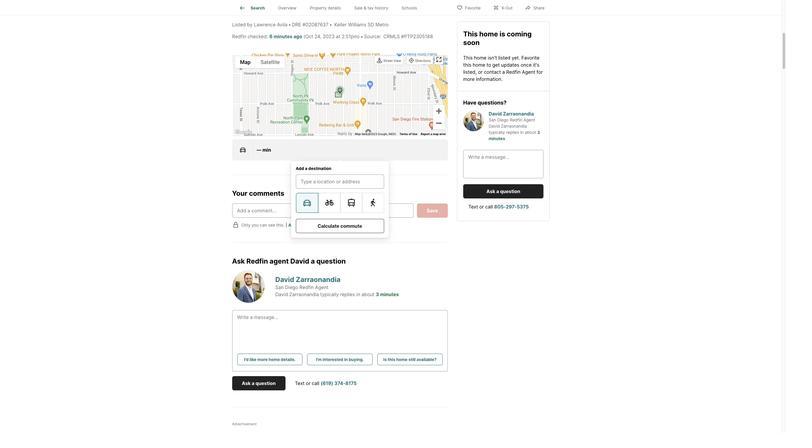Task type: describe. For each thing, give the bounding box(es) containing it.
partner
[[316, 223, 331, 228]]

san for questions?
[[489, 117, 496, 122]]

this for this home isn't listed yet. favorite this home to get updates once it's listed, or contact a redfin
[[463, 55, 473, 61]]

diego for questions?
[[498, 117, 509, 122]]

street
[[384, 59, 393, 63]]

0 vertical spatial add
[[296, 166, 304, 171]]

keller
[[335, 21, 347, 27]]

calculate
[[318, 223, 340, 229]]

david for david zarraonandia san diego redfin agent
[[489, 111, 502, 117]]

david for david zarraonandia typically replies in about
[[489, 124, 500, 129]]

(619) 374-8175 link
[[321, 381, 357, 387]]

sale & tax history
[[354, 5, 389, 10]]

about inside the david zarraonandia typically replies in about
[[525, 130, 536, 135]]

calculate commute button
[[296, 219, 384, 233]]

replies inside the david zarraonandia typically replies in about
[[506, 130, 519, 135]]

297-
[[506, 204, 517, 210]]

question for have questions?
[[500, 189, 521, 194]]

map for map data ©2023 google, inegi
[[355, 132, 361, 136]]

Add a comment... text field
[[237, 207, 409, 214]]

crmls
[[384, 33, 400, 39]]

coming
[[507, 30, 532, 38]]

2:51pm)
[[342, 33, 360, 39]]

agent for have questions?
[[524, 117, 535, 122]]

in inside david zarraonandia san diego redfin agent david zarraonandia typically replies in about 3 minutes
[[357, 292, 361, 298]]

x-
[[502, 5, 506, 10]]

street view
[[384, 59, 401, 63]]

minutes inside david zarraonandia san diego redfin agent david zarraonandia typically replies in about 3 minutes
[[380, 292, 399, 298]]

zarraonandia for david zarraonandia san diego redfin agent
[[503, 111, 534, 117]]

share button
[[520, 1, 550, 13]]

interested
[[323, 357, 343, 362]]

terms of use
[[400, 132, 418, 136]]

1 horizontal spatial question
[[317, 257, 346, 266]]

zarraonandia for david zarraonandia san diego redfin agent david zarraonandia typically replies in about 3 minutes
[[296, 276, 341, 284]]

about inside david zarraonandia san diego redfin agent david zarraonandia typically replies in about 3 minutes
[[362, 292, 375, 298]]

is
[[500, 30, 506, 38]]

tax
[[368, 5, 374, 10]]

this home is coming soon
[[463, 30, 532, 47]]

home left details.
[[269, 357, 280, 362]]

agent
[[270, 257, 289, 266]]

6
[[270, 33, 273, 39]]

i'd like more home details. button
[[237, 354, 303, 365]]

david zarraonandia san diego redfin agent
[[489, 111, 535, 122]]

listed
[[232, 21, 246, 27]]

3 inside 3 minutes
[[538, 130, 540, 135]]

8175
[[346, 381, 357, 387]]

metro
[[376, 21, 389, 27]]

destination
[[309, 166, 332, 171]]

commute
[[341, 223, 362, 229]]

0 vertical spatial write a message... text field
[[468, 154, 539, 175]]

david zarraonandia link for ask redfin agent david a question
[[276, 276, 341, 284]]

terms
[[400, 132, 408, 136]]

text or call 805-297-5375
[[469, 204, 529, 210]]

favorite inside favorite button
[[465, 5, 481, 10]]

share
[[534, 5, 545, 10]]

0 horizontal spatial •
[[289, 21, 291, 27]]

©2023
[[368, 132, 377, 136]]

available?
[[417, 357, 437, 362]]

text for questions?
[[469, 204, 478, 210]]

property
[[310, 5, 327, 10]]

in inside button
[[344, 357, 348, 362]]

contact
[[484, 69, 501, 75]]

only you can see this.
[[242, 223, 285, 228]]

have
[[463, 99, 477, 106]]

x-out button
[[488, 1, 518, 13]]

in inside the david zarraonandia typically replies in about
[[521, 130, 524, 135]]

have questions?
[[463, 99, 507, 106]]

report a map error link
[[421, 132, 446, 136]]

sale & tax history tab
[[348, 1, 395, 15]]

directions button
[[408, 57, 433, 65]]

tab list containing search
[[232, 0, 429, 15]]

san for redfin
[[276, 285, 284, 291]]

ago
[[294, 33, 302, 39]]

still
[[409, 357, 416, 362]]

2023
[[323, 33, 335, 39]]

home inside this home is coming soon
[[480, 30, 498, 38]]

is this home still available?
[[384, 357, 437, 362]]

search
[[251, 5, 265, 10]]

minutes inside 3 minutes
[[489, 136, 505, 141]]

i'm
[[316, 357, 322, 362]]

updates
[[501, 62, 520, 68]]

is this home still available? button
[[378, 354, 443, 365]]

error
[[440, 132, 446, 136]]

can
[[260, 223, 267, 228]]

questions?
[[478, 99, 507, 106]]

sale
[[354, 5, 363, 10]]

0 horizontal spatial minutes
[[274, 33, 293, 39]]

home left still
[[397, 357, 408, 362]]

ptp2305188
[[404, 33, 433, 39]]

san diego redfin agentdavid zarraonandia image for redfin
[[232, 271, 265, 303]]

view
[[394, 59, 401, 63]]

sd
[[368, 21, 374, 27]]

street view button
[[376, 57, 403, 65]]

redfin inside this home isn't listed yet. favorite this home to get updates once it's listed, or contact a redfin
[[507, 69, 521, 75]]

listed
[[499, 55, 511, 61]]

schools
[[402, 5, 417, 10]]

call for ask redfin agent david a question
[[312, 381, 320, 387]]

question for ask redfin agent david a question
[[256, 381, 276, 387]]

you
[[252, 223, 259, 228]]

this inside button
[[388, 357, 396, 362]]

24,
[[315, 33, 322, 39]]

3 inside david zarraonandia san diego redfin agent david zarraonandia typically replies in about 3 minutes
[[376, 292, 379, 298]]

listed by lawrence avila • dre # 02087637 • keller williams sd metro
[[232, 21, 389, 27]]

map
[[433, 132, 439, 136]]

1 vertical spatial ask
[[232, 257, 245, 266]]

0 horizontal spatial write a message... text field
[[237, 314, 443, 335]]

typically inside david zarraonandia san diego redfin agent david zarraonandia typically replies in about 3 minutes
[[321, 292, 339, 298]]

david zarraonandia typically replies in about
[[489, 124, 536, 135]]

like
[[250, 357, 257, 362]]

805-
[[494, 204, 506, 210]]

listed,
[[463, 69, 477, 75]]

by
[[247, 21, 253, 27]]

redfin inside david zarraonandia san diego redfin agent
[[510, 117, 523, 122]]

diego for redfin
[[285, 285, 298, 291]]

out
[[506, 5, 513, 10]]

map region
[[201, 0, 505, 210]]

dre
[[292, 21, 301, 27]]

checked:
[[248, 33, 268, 39]]

at
[[336, 33, 341, 39]]

zarraonandia for david zarraonandia typically replies in about
[[501, 124, 527, 129]]

is
[[384, 357, 387, 362]]

satellite
[[261, 59, 280, 65]]



Task type: locate. For each thing, give the bounding box(es) containing it.
1 vertical spatial write a message... text field
[[237, 314, 443, 335]]

text for redfin
[[295, 381, 305, 387]]

ask a question button for redfin
[[232, 376, 286, 391]]

this for this home is coming soon
[[463, 30, 478, 38]]

0 horizontal spatial diego
[[285, 285, 298, 291]]

david inside the david zarraonandia typically replies in about
[[489, 124, 500, 129]]

1 horizontal spatial ask a question button
[[463, 184, 544, 199]]

a
[[503, 69, 505, 75], [431, 132, 432, 136], [305, 166, 308, 171], [497, 189, 499, 194], [298, 223, 300, 228], [311, 257, 315, 266], [252, 381, 255, 387]]

1 horizontal spatial favorite
[[522, 55, 540, 61]]

1 vertical spatial text
[[295, 381, 305, 387]]

call left 805-
[[486, 204, 493, 210]]

ask a question for questions?
[[487, 189, 521, 194]]

—
[[257, 147, 262, 153]]

1 vertical spatial this
[[388, 357, 396, 362]]

or for have questions?
[[480, 204, 484, 210]]

list box
[[296, 193, 384, 213]]

williams
[[348, 21, 367, 27]]

1 vertical spatial this
[[463, 55, 473, 61]]

map
[[240, 59, 251, 65], [355, 132, 361, 136]]

ask redfin agent david a question
[[232, 257, 346, 266]]

directions
[[416, 59, 431, 63]]

• left dre
[[289, 21, 291, 27]]

0 vertical spatial in
[[521, 130, 524, 135]]

this
[[463, 62, 472, 68], [388, 357, 396, 362]]

inegi
[[389, 132, 396, 136]]

this up soon
[[463, 30, 478, 38]]

1 vertical spatial favorite
[[522, 55, 540, 61]]

agent for more information.
[[463, 69, 543, 82]]

0 horizontal spatial this
[[388, 357, 396, 362]]

diego
[[498, 117, 509, 122], [285, 285, 298, 291]]

0 vertical spatial this
[[463, 30, 478, 38]]

call left (619)
[[312, 381, 320, 387]]

add left destination
[[296, 166, 304, 171]]

david inside david zarraonandia san diego redfin agent
[[489, 111, 502, 117]]

0 vertical spatial san
[[489, 117, 496, 122]]

property details
[[310, 5, 341, 10]]

buying.
[[349, 357, 364, 362]]

0 vertical spatial 3
[[538, 130, 540, 135]]

advertisement
[[232, 422, 257, 427]]

san diego redfin agentdavid zarraonandia image
[[463, 111, 484, 132], [232, 271, 265, 303]]

diego inside david zarraonandia san diego redfin agent
[[498, 117, 509, 122]]

— min
[[257, 147, 271, 153]]

david zarraonandia san diego redfin agent david zarraonandia typically replies in about 3 minutes
[[276, 276, 399, 298]]

david for david zarraonandia san diego redfin agent david zarraonandia typically replies in about 3 minutes
[[276, 276, 294, 284]]

more for home
[[258, 357, 268, 362]]

1 vertical spatial in
[[357, 292, 361, 298]]

schools tab
[[395, 1, 424, 15]]

&
[[364, 5, 367, 10]]

once
[[521, 62, 532, 68]]

this right the "is" in the left of the page
[[388, 357, 396, 362]]

google image
[[234, 128, 253, 136]]

0 horizontal spatial #
[[303, 21, 306, 27]]

zarraonandia
[[503, 111, 534, 117], [501, 124, 527, 129], [296, 276, 341, 284], [290, 292, 319, 298]]

0 vertical spatial david zarraonandia link
[[489, 111, 534, 117]]

0 horizontal spatial san
[[276, 285, 284, 291]]

map for map
[[240, 59, 251, 65]]

home left is
[[480, 30, 498, 38]]

0 horizontal spatial ask a question
[[242, 381, 276, 387]]

1 horizontal spatial diego
[[498, 117, 509, 122]]

1 horizontal spatial map
[[355, 132, 361, 136]]

5375
[[517, 204, 529, 210]]

or left (619)
[[306, 381, 311, 387]]

0 vertical spatial or
[[478, 69, 483, 75]]

map inside map "popup button"
[[240, 59, 251, 65]]

0 horizontal spatial replies
[[340, 292, 355, 298]]

• left source:
[[361, 33, 363, 39]]

1 vertical spatial diego
[[285, 285, 298, 291]]

save button
[[417, 204, 448, 218]]

details.
[[281, 357, 296, 362]]

1 horizontal spatial more
[[463, 76, 475, 82]]

diego inside david zarraonandia san diego redfin agent david zarraonandia typically replies in about 3 minutes
[[285, 285, 298, 291]]

(619)
[[321, 381, 333, 387]]

david zarraonandia link for have questions?
[[489, 111, 534, 117]]

0 horizontal spatial more
[[258, 357, 268, 362]]

1 horizontal spatial •
[[330, 21, 332, 27]]

add right "|"
[[289, 223, 297, 228]]

your comments
[[232, 189, 285, 198]]

overview tab
[[272, 1, 303, 15]]

soon
[[463, 38, 480, 47]]

replies inside david zarraonandia san diego redfin agent david zarraonandia typically replies in about 3 minutes
[[340, 292, 355, 298]]

1 horizontal spatial san
[[489, 117, 496, 122]]

san down "agent" at the left
[[276, 285, 284, 291]]

question up 297-
[[500, 189, 521, 194]]

more for information.
[[463, 76, 475, 82]]

menu bar containing map
[[235, 56, 285, 68]]

add
[[296, 166, 304, 171], [289, 223, 297, 228]]

2 vertical spatial minutes
[[380, 292, 399, 298]]

david zarraonandia link down "ask redfin agent david a question"
[[276, 276, 341, 284]]

terms of use link
[[400, 132, 418, 136]]

david zarraonandia link up the david zarraonandia typically replies in about
[[489, 111, 534, 117]]

1 vertical spatial typically
[[321, 292, 339, 298]]

more
[[463, 76, 475, 82], [258, 357, 268, 362]]

0 horizontal spatial call
[[312, 381, 320, 387]]

0 vertical spatial call
[[486, 204, 493, 210]]

calculate commute
[[318, 223, 362, 229]]

1 horizontal spatial typically
[[489, 130, 505, 135]]

| add a search partner
[[286, 223, 331, 228]]

ask a question up 805-
[[487, 189, 521, 194]]

data
[[362, 132, 368, 136]]

or for ask redfin agent david a question
[[306, 381, 311, 387]]

zarraonandia inside david zarraonandia san diego redfin agent
[[503, 111, 534, 117]]

question down "i'd like more home details."
[[256, 381, 276, 387]]

1 horizontal spatial text
[[469, 204, 478, 210]]

1 vertical spatial ask a question button
[[232, 376, 286, 391]]

ask for questions?
[[487, 189, 495, 194]]

1 horizontal spatial about
[[525, 130, 536, 135]]

this inside this home isn't listed yet. favorite this home to get updates once it's listed, or contact a redfin
[[463, 62, 472, 68]]

to
[[487, 62, 491, 68]]

details
[[328, 5, 341, 10]]

home left isn't
[[474, 55, 487, 61]]

1 this from the top
[[463, 30, 478, 38]]

$837 per sq ft
[[243, 3, 275, 9]]

1 vertical spatial call
[[312, 381, 320, 387]]

agent inside david zarraonandia san diego redfin agent david zarraonandia typically replies in about 3 minutes
[[315, 285, 329, 291]]

0 vertical spatial diego
[[498, 117, 509, 122]]

this up 'listed,'
[[463, 55, 473, 61]]

yet.
[[512, 55, 520, 61]]

agent inside agent for more information.
[[522, 69, 536, 75]]

more inside agent for more information.
[[463, 76, 475, 82]]

1 vertical spatial david zarraonandia link
[[276, 276, 341, 284]]

#
[[303, 21, 306, 27], [401, 33, 404, 39]]

1 vertical spatial minutes
[[489, 136, 505, 141]]

0 vertical spatial san diego redfin agentdavid zarraonandia image
[[463, 111, 484, 132]]

of
[[409, 132, 412, 136]]

home
[[480, 30, 498, 38], [474, 55, 487, 61], [473, 62, 485, 68], [269, 357, 280, 362], [397, 357, 408, 362]]

02087637
[[306, 21, 329, 27]]

2 horizontal spatial in
[[521, 130, 524, 135]]

menu bar
[[235, 56, 285, 68]]

this inside this home isn't listed yet. favorite this home to get updates once it's listed, or contact a redfin
[[463, 55, 473, 61]]

2 vertical spatial or
[[306, 381, 311, 387]]

call for have questions?
[[486, 204, 493, 210]]

use
[[413, 132, 418, 136]]

redfin inside david zarraonandia san diego redfin agent david zarraonandia typically replies in about 3 minutes
[[300, 285, 314, 291]]

1 horizontal spatial san diego redfin agentdavid zarraonandia image
[[463, 111, 484, 132]]

map left data
[[355, 132, 361, 136]]

question up david zarraonandia san diego redfin agent david zarraonandia typically replies in about 3 minutes
[[317, 257, 346, 266]]

0 vertical spatial ask
[[487, 189, 495, 194]]

0 vertical spatial about
[[525, 130, 536, 135]]

2 vertical spatial agent
[[315, 285, 329, 291]]

0 horizontal spatial map
[[240, 59, 251, 65]]

Write a message... text field
[[468, 154, 539, 175], [237, 314, 443, 335]]

Type a location or address text field
[[301, 178, 379, 185]]

redfin
[[232, 33, 247, 39], [507, 69, 521, 75], [510, 117, 523, 122], [247, 257, 268, 266], [300, 285, 314, 291]]

i'd
[[244, 357, 249, 362]]

only
[[242, 223, 251, 228]]

1 horizontal spatial #
[[401, 33, 404, 39]]

$837
[[243, 3, 255, 9]]

2 horizontal spatial minutes
[[489, 136, 505, 141]]

sq
[[265, 3, 270, 9]]

1 vertical spatial san diego redfin agentdavid zarraonandia image
[[232, 271, 265, 303]]

0 horizontal spatial in
[[344, 357, 348, 362]]

save
[[427, 208, 438, 214]]

favorite inside this home isn't listed yet. favorite this home to get updates once it's listed, or contact a redfin
[[522, 55, 540, 61]]

1 vertical spatial replies
[[340, 292, 355, 298]]

3 minutes
[[489, 130, 540, 141]]

1 horizontal spatial minutes
[[380, 292, 399, 298]]

2 horizontal spatial •
[[361, 33, 363, 39]]

2 this from the top
[[463, 55, 473, 61]]

redfin checked: 6 minutes ago (oct 24, 2023 at 2:51pm) • source: crmls # ptp2305188
[[232, 33, 433, 39]]

1 vertical spatial more
[[258, 357, 268, 362]]

0 horizontal spatial text
[[295, 381, 305, 387]]

ask for redfin
[[242, 381, 251, 387]]

isn't
[[488, 55, 497, 61]]

805-297-5375 link
[[494, 204, 529, 210]]

ask a question button for questions?
[[463, 184, 544, 199]]

ask a question down like at the bottom
[[242, 381, 276, 387]]

0 vertical spatial ask a question button
[[463, 184, 544, 199]]

1 vertical spatial add
[[289, 223, 297, 228]]

1 vertical spatial ask a question
[[242, 381, 276, 387]]

david zarraonandia link
[[489, 111, 534, 117], [276, 276, 341, 284]]

or inside this home isn't listed yet. favorite this home to get updates once it's listed, or contact a redfin
[[478, 69, 483, 75]]

home left 'to'
[[473, 62, 485, 68]]

• left keller at the top
[[330, 21, 332, 27]]

1 vertical spatial san
[[276, 285, 284, 291]]

tab list
[[232, 0, 429, 15]]

this up 'listed,'
[[463, 62, 472, 68]]

0 vertical spatial more
[[463, 76, 475, 82]]

or right 'listed,'
[[478, 69, 483, 75]]

san diego redfin agentdavid zarraonandia image for questions?
[[463, 111, 484, 132]]

san inside david zarraonandia san diego redfin agent david zarraonandia typically replies in about 3 minutes
[[276, 285, 284, 291]]

2 vertical spatial question
[[256, 381, 276, 387]]

this home isn't listed yet. favorite this home to get updates once it's listed, or contact a redfin
[[463, 55, 540, 75]]

1 vertical spatial agent
[[524, 117, 535, 122]]

per
[[256, 3, 263, 9]]

or left 805-
[[480, 204, 484, 210]]

satellite button
[[256, 56, 285, 68]]

0 vertical spatial minutes
[[274, 33, 293, 39]]

agent for ask redfin agent david a question
[[315, 285, 329, 291]]

overview
[[278, 5, 297, 10]]

2 horizontal spatial question
[[500, 189, 521, 194]]

0 vertical spatial ask a question
[[487, 189, 521, 194]]

0 vertical spatial typically
[[489, 130, 505, 135]]

1 vertical spatial or
[[480, 204, 484, 210]]

0 vertical spatial favorite
[[465, 5, 481, 10]]

map left satellite in the left of the page
[[240, 59, 251, 65]]

i'm interested in buying.
[[316, 357, 364, 362]]

min
[[263, 147, 271, 153]]

0 horizontal spatial question
[[256, 381, 276, 387]]

san inside david zarraonandia san diego redfin agent
[[489, 117, 496, 122]]

diego up the david zarraonandia typically replies in about
[[498, 117, 509, 122]]

this inside this home is coming soon
[[463, 30, 478, 38]]

about
[[525, 130, 536, 135], [362, 292, 375, 298]]

map button
[[235, 56, 256, 68]]

1 vertical spatial map
[[355, 132, 361, 136]]

0 horizontal spatial favorite
[[465, 5, 481, 10]]

1 horizontal spatial this
[[463, 62, 472, 68]]

property details tab
[[303, 1, 348, 15]]

1 horizontal spatial call
[[486, 204, 493, 210]]

# right dre
[[303, 21, 306, 27]]

1 vertical spatial 3
[[376, 292, 379, 298]]

in
[[521, 130, 524, 135], [357, 292, 361, 298], [344, 357, 348, 362]]

1 horizontal spatial ask a question
[[487, 189, 521, 194]]

1 vertical spatial about
[[362, 292, 375, 298]]

0 horizontal spatial about
[[362, 292, 375, 298]]

0 horizontal spatial ask a question button
[[232, 376, 286, 391]]

agent inside david zarraonandia san diego redfin agent
[[524, 117, 535, 122]]

typically inside the david zarraonandia typically replies in about
[[489, 130, 505, 135]]

or
[[478, 69, 483, 75], [480, 204, 484, 210], [306, 381, 311, 387]]

0 vertical spatial question
[[500, 189, 521, 194]]

ask a question button up 805-
[[463, 184, 544, 199]]

text left 805-
[[469, 204, 478, 210]]

diego down "ask redfin agent david a question"
[[285, 285, 298, 291]]

# right crmls on the top of page
[[401, 33, 404, 39]]

0 vertical spatial this
[[463, 62, 472, 68]]

add a destination
[[296, 166, 332, 171]]

minutes
[[274, 33, 293, 39], [489, 136, 505, 141], [380, 292, 399, 298]]

call
[[486, 204, 493, 210], [312, 381, 320, 387]]

0 vertical spatial replies
[[506, 130, 519, 135]]

2 vertical spatial in
[[344, 357, 348, 362]]

374-
[[335, 381, 346, 387]]

more right like at the bottom
[[258, 357, 268, 362]]

1 horizontal spatial in
[[357, 292, 361, 298]]

ask a question for redfin
[[242, 381, 276, 387]]

0 horizontal spatial david zarraonandia link
[[276, 276, 341, 284]]

zarraonandia inside the david zarraonandia typically replies in about
[[501, 124, 527, 129]]

more inside button
[[258, 357, 268, 362]]

0 horizontal spatial 3
[[376, 292, 379, 298]]

text down details.
[[295, 381, 305, 387]]

see
[[268, 223, 275, 228]]

your
[[232, 189, 248, 198]]

1 vertical spatial #
[[401, 33, 404, 39]]

source:
[[364, 33, 381, 39]]

1 horizontal spatial write a message... text field
[[468, 154, 539, 175]]

this
[[463, 30, 478, 38], [463, 55, 473, 61]]

0 vertical spatial #
[[303, 21, 306, 27]]

2 vertical spatial ask
[[242, 381, 251, 387]]

|
[[286, 223, 287, 228]]

more down 'listed,'
[[463, 76, 475, 82]]

san down questions?
[[489, 117, 496, 122]]

ask a question button down like at the bottom
[[232, 376, 286, 391]]

a inside this home isn't listed yet. favorite this home to get updates once it's listed, or contact a redfin
[[503, 69, 505, 75]]

map data ©2023 google, inegi
[[355, 132, 396, 136]]

1 horizontal spatial replies
[[506, 130, 519, 135]]

0 vertical spatial text
[[469, 204, 478, 210]]

1 horizontal spatial 3
[[538, 130, 540, 135]]

1 vertical spatial question
[[317, 257, 346, 266]]

0 vertical spatial map
[[240, 59, 251, 65]]



Task type: vqa. For each thing, say whether or not it's contained in the screenshot.
video
no



